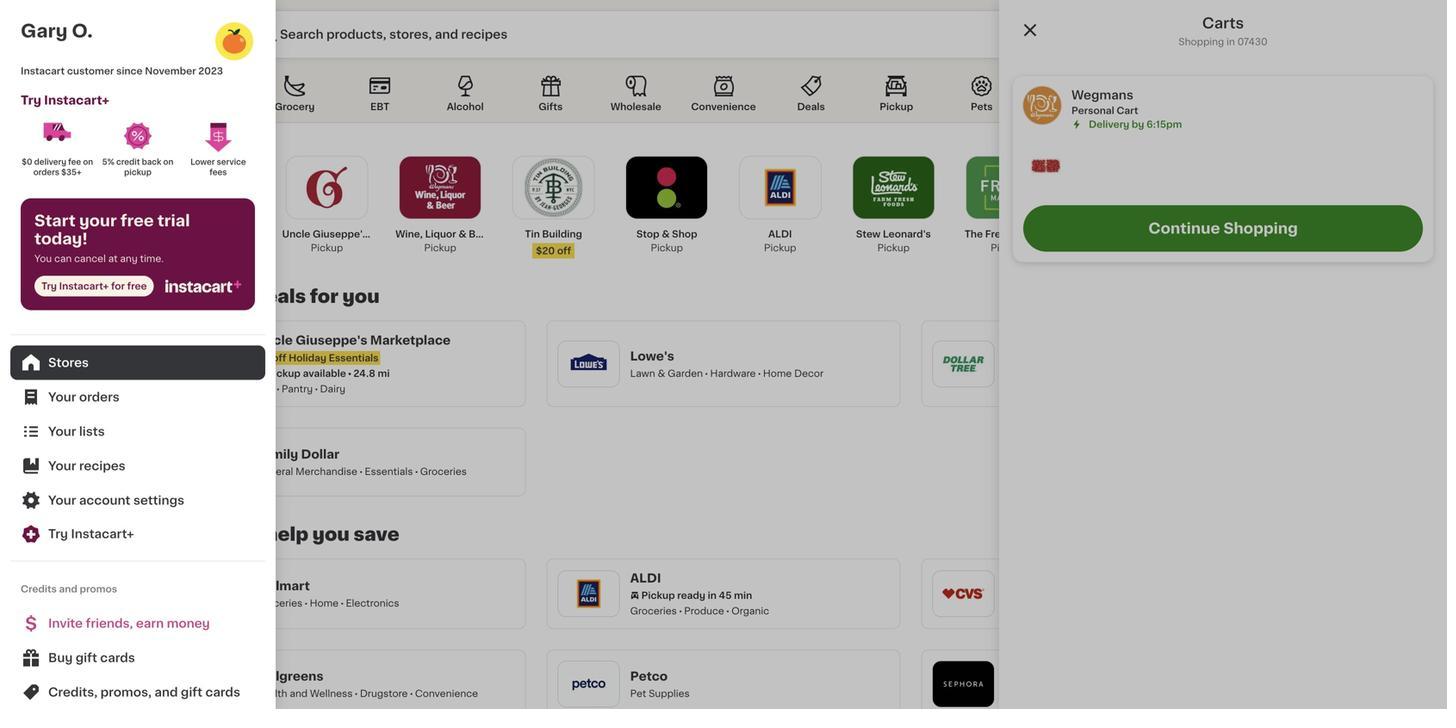 Task type: locate. For each thing, give the bounding box(es) containing it.
buy gift cards
[[48, 653, 135, 665]]

on for back
[[163, 159, 173, 166]]

1 vertical spatial aldi
[[630, 573, 661, 585]]

essentials right merchandise
[[365, 467, 413, 477]]

your account settings link
[[10, 484, 265, 518]]

0 vertical spatial giuseppe's
[[313, 230, 368, 239]]

pet
[[630, 690, 646, 699]]

pickup inside "link"
[[424, 243, 457, 253]]

0 vertical spatial try
[[21, 94, 41, 106]]

marketplace inside uncle giuseppe's marketplace pickup
[[370, 230, 432, 239]]

and right credits at the left bottom of the page
[[59, 585, 77, 595]]

& inside stop & shop pickup
[[662, 230, 670, 239]]

25
[[1212, 237, 1224, 246]]

pharmacy right "aid®" on the top right
[[1122, 230, 1171, 239]]

0 horizontal spatial convenience
[[415, 690, 478, 699]]

5% credit back on pickup
[[102, 159, 175, 177]]

lower service fees
[[190, 159, 248, 177]]

1 marketplace from the top
[[370, 230, 432, 239]]

convenience inside 'walgreens health and wellness drugstore convenience'
[[415, 690, 478, 699]]

for for instacart+
[[111, 282, 125, 291]]

1 your from the top
[[48, 392, 76, 404]]

for down at
[[111, 282, 125, 291]]

to
[[241, 526, 261, 544]]

pickup
[[880, 102, 913, 112], [311, 243, 343, 253], [424, 243, 457, 253], [651, 243, 683, 253], [764, 243, 797, 253], [878, 243, 910, 253], [991, 243, 1023, 253], [1104, 243, 1137, 253], [267, 369, 301, 379], [642, 592, 675, 601]]

try instacart+ down instacart
[[21, 94, 109, 106]]

0 vertical spatial pharmacy
[[1128, 102, 1178, 112]]

0 vertical spatial orders
[[33, 169, 59, 177]]

2 your from the top
[[48, 426, 76, 438]]

shopping up stores
[[1224, 221, 1298, 236]]

home down the walmart
[[310, 599, 339, 609]]

stores to help you save
[[172, 526, 399, 544]]

tin building $20 off
[[525, 230, 582, 256]]

stew leonard's pickup
[[856, 230, 931, 253]]

try right try instacart+ icon
[[48, 529, 68, 541]]

2 horizontal spatial and
[[290, 690, 308, 699]]

and inside 'walgreens health and wellness drugstore convenience'
[[290, 690, 308, 699]]

2 vertical spatial instacart+
[[71, 529, 134, 541]]

1 vertical spatial shopping
[[1224, 221, 1298, 236]]

0 vertical spatial stores
[[48, 357, 89, 369]]

1 vertical spatial orders
[[79, 392, 120, 404]]

in for carts
[[1227, 37, 1235, 47]]

shopping for carts
[[1179, 37, 1225, 47]]

pharmacy button
[[1116, 72, 1190, 122]]

0 horizontal spatial cards
[[100, 653, 135, 665]]

0 horizontal spatial orders
[[33, 169, 59, 177]]

in left 45
[[708, 592, 717, 601]]

instacart+
[[44, 94, 109, 106], [59, 282, 109, 291], [71, 529, 134, 541]]

marketplace inside uncle giuseppe's marketplace $5 off holiday essentials
[[370, 335, 451, 347]]

giuseppe's inside uncle giuseppe's marketplace pickup
[[313, 230, 368, 239]]

on right fee
[[83, 159, 93, 166]]

1 vertical spatial &
[[658, 369, 665, 378]]

3 your from the top
[[48, 461, 76, 473]]

&
[[662, 230, 670, 239], [658, 369, 665, 378]]

uncle for uncle giuseppe's marketplace pickup
[[282, 230, 310, 239]]

uncle inside uncle giuseppe's marketplace $5 off holiday essentials
[[256, 335, 293, 347]]

1 vertical spatial try
[[41, 282, 57, 291]]

shopping for continue
[[1224, 221, 1298, 236]]

your down your recipes
[[48, 495, 76, 507]]

try down instacart
[[21, 94, 41, 106]]

off inside uncle giuseppe's marketplace $5 off holiday essentials
[[272, 354, 286, 363]]

off down building
[[557, 246, 571, 256]]

convenience button
[[684, 72, 763, 122]]

try instacart+
[[21, 94, 109, 106], [48, 529, 134, 541]]

stores
[[48, 357, 89, 369], [172, 526, 237, 544]]

1 horizontal spatial in
[[1227, 37, 1235, 47]]

service
[[217, 159, 246, 166]]

off right $5
[[272, 354, 286, 363]]

for for deals
[[310, 288, 339, 306]]

credit
[[116, 159, 140, 166]]

stores up your orders
[[48, 357, 89, 369]]

free left trial
[[120, 214, 154, 229]]

1 link
[[169, 150, 261, 255]]

deals
[[253, 288, 306, 306]]

on right back
[[163, 159, 173, 166]]

home
[[763, 369, 792, 378], [310, 599, 339, 609]]

0 horizontal spatial groceries
[[256, 599, 303, 609]]

your left lists
[[48, 426, 76, 438]]

0 horizontal spatial in
[[708, 592, 717, 601]]

1 on from the left
[[83, 159, 93, 166]]

tab panel
[[164, 150, 1284, 710]]

1 horizontal spatial groceries
[[420, 467, 467, 477]]

uncle up $5
[[256, 335, 293, 347]]

1 horizontal spatial holiday
[[289, 354, 326, 363]]

0 horizontal spatial for
[[111, 282, 125, 291]]

pharmacy up 6:15pm
[[1128, 102, 1178, 112]]

today!
[[34, 232, 88, 247]]

uncle up deals on the left top of the page
[[282, 230, 310, 239]]

pets
[[971, 102, 993, 112]]

lower
[[190, 159, 215, 166]]

home left decor
[[763, 369, 792, 378]]

orders
[[33, 169, 59, 177], [79, 392, 120, 404]]

marketplace for uncle giuseppe's marketplace pickup
[[370, 230, 432, 239]]

1 horizontal spatial for
[[310, 288, 339, 306]]

1 vertical spatial gift
[[181, 687, 203, 699]]

shop categories tab list
[[172, 72, 1275, 122]]

0 horizontal spatial aldi
[[630, 573, 661, 585]]

your orders link
[[10, 380, 265, 415]]

pantry dairy
[[282, 385, 346, 394]]

0 horizontal spatial holiday
[[172, 288, 249, 306]]

07430
[[1238, 37, 1268, 47]]

1 vertical spatial uncle
[[256, 335, 293, 347]]

gift down buy gift cards link
[[181, 687, 203, 699]]

wegmans
[[1072, 89, 1134, 101]]

cards down friends,
[[100, 653, 135, 665]]

cards left health
[[205, 687, 240, 699]]

instacart+ down 'account'
[[71, 529, 134, 541]]

your down your lists
[[48, 461, 76, 473]]

for right deals on the left top of the page
[[310, 288, 339, 306]]

1 horizontal spatial and
[[155, 687, 178, 699]]

tin
[[525, 230, 540, 239]]

0 vertical spatial free
[[120, 214, 154, 229]]

try instacart+ down 'account'
[[48, 529, 134, 541]]

instacart+ for you can cancel at any time.
[[59, 282, 109, 291]]

decor
[[795, 369, 824, 378]]

money
[[167, 618, 210, 630]]

0 vertical spatial you
[[343, 288, 380, 306]]

credits and promos element
[[10, 607, 265, 710]]

walgreens
[[256, 671, 324, 683]]

aldi inside aldi pickup
[[769, 230, 792, 239]]

1 vertical spatial you
[[313, 526, 350, 544]]

wellness
[[310, 690, 353, 699]]

gift right buy
[[76, 653, 97, 665]]

convenience
[[691, 102, 756, 112], [415, 690, 478, 699]]

shopping inside button
[[1224, 221, 1298, 236]]

& right "stop"
[[662, 230, 670, 239]]

and right the promos, at the bottom of page
[[155, 687, 178, 699]]

pickup available
[[267, 369, 346, 379]]

2 marketplace from the top
[[370, 335, 451, 347]]

pickup link
[[396, 156, 485, 255]]

off inside tin building $20 off
[[557, 246, 571, 256]]

1 horizontal spatial on
[[163, 159, 173, 166]]

instacart image
[[59, 24, 162, 45]]

pickup inside 'stew leonard's pickup'
[[878, 243, 910, 253]]

1 vertical spatial giuseppe's
[[296, 335, 367, 347]]

cards
[[100, 653, 135, 665], [205, 687, 240, 699]]

giuseppe's inside uncle giuseppe's marketplace $5 off holiday essentials
[[296, 335, 367, 347]]

try down 'you'
[[41, 282, 57, 291]]

instacart plus image
[[165, 280, 241, 293]]

pickup inside stop & shop pickup
[[651, 243, 683, 253]]

0 horizontal spatial home
[[310, 599, 339, 609]]

0 vertical spatial convenience
[[691, 102, 756, 112]]

o.
[[72, 22, 93, 40]]

your
[[48, 392, 76, 404], [48, 426, 76, 438], [48, 461, 76, 473], [48, 495, 76, 507]]

gifts button
[[514, 72, 588, 122]]

1 horizontal spatial stores
[[172, 526, 237, 544]]

1 horizontal spatial cards
[[205, 687, 240, 699]]

the fresh market pickup
[[965, 230, 1049, 253]]

1 vertical spatial cards
[[205, 687, 240, 699]]

0 vertical spatial &
[[662, 230, 670, 239]]

0 horizontal spatial stores
[[48, 357, 89, 369]]

0 vertical spatial try instacart+
[[21, 94, 109, 106]]

1 vertical spatial off
[[272, 354, 286, 363]]

you up uncle giuseppe's marketplace $5 off holiday essentials
[[343, 288, 380, 306]]

2 vertical spatial try
[[48, 529, 68, 541]]

essentials
[[329, 354, 379, 363], [365, 467, 413, 477]]

pickup inside rite aid® pharmacy pickup
[[1104, 243, 1137, 253]]

groceries
[[420, 467, 467, 477], [256, 599, 303, 609], [630, 607, 677, 616]]

promos,
[[101, 687, 152, 699]]

instacart+ down cancel
[[59, 282, 109, 291]]

instacart+ down customer
[[44, 94, 109, 106]]

0 vertical spatial gift
[[76, 653, 97, 665]]

credits
[[21, 585, 57, 595]]

0 vertical spatial essentials
[[329, 354, 379, 363]]

1 vertical spatial marketplace
[[370, 335, 451, 347]]

try for instacart customer since november 2023
[[21, 94, 41, 106]]

in for pickup
[[708, 592, 717, 601]]

stores for stores to help you save
[[172, 526, 237, 544]]

orders up lists
[[79, 392, 120, 404]]

try instacart+ inside try instacart+ "link"
[[48, 529, 134, 541]]

1 horizontal spatial home
[[763, 369, 792, 378]]

family dollar general merchandise essentials groceries
[[256, 449, 467, 477]]

$35+
[[61, 169, 82, 177]]

home inside the walmart groceries home electronics
[[310, 599, 339, 609]]

0 vertical spatial shopping
[[1179, 37, 1225, 47]]

1 vertical spatial convenience
[[415, 690, 478, 699]]

0 vertical spatial cards
[[100, 653, 135, 665]]

wegmans personal cart
[[1072, 89, 1139, 115]]

0 horizontal spatial off
[[272, 354, 286, 363]]

you right help
[[313, 526, 350, 544]]

show all 25 stores
[[1208, 220, 1259, 246]]

0 vertical spatial off
[[557, 246, 571, 256]]

marketplace
[[370, 230, 432, 239], [370, 335, 451, 347]]

0 vertical spatial home
[[763, 369, 792, 378]]

1 vertical spatial try instacart+
[[48, 529, 134, 541]]

holiday up pickup available
[[289, 354, 326, 363]]

try instacart+ link
[[10, 518, 265, 551]]

1 vertical spatial instacart+
[[59, 282, 109, 291]]

orders down delivery
[[33, 169, 59, 177]]

uncle inside uncle giuseppe's marketplace pickup
[[282, 230, 310, 239]]

your inside "link"
[[48, 426, 76, 438]]

0 vertical spatial in
[[1227, 37, 1235, 47]]

petco
[[630, 671, 668, 683]]

$0
[[22, 159, 32, 166]]

in inside carts shopping in 07430
[[1227, 37, 1235, 47]]

and down walgreens
[[290, 690, 308, 699]]

1
[[247, 157, 251, 167]]

stores inside tab panel
[[172, 526, 237, 544]]

0 vertical spatial instacart+
[[44, 94, 109, 106]]

shopping down carts
[[1179, 37, 1225, 47]]

aid®
[[1098, 230, 1119, 239]]

holiday left deals on the left top of the page
[[172, 288, 249, 306]]

& inside lowe's lawn & garden hardware home decor
[[658, 369, 665, 378]]

1 horizontal spatial off
[[557, 246, 571, 256]]

1 vertical spatial home
[[310, 599, 339, 609]]

in down carts
[[1227, 37, 1235, 47]]

0 vertical spatial uncle
[[282, 230, 310, 239]]

2 horizontal spatial groceries
[[630, 607, 677, 616]]

0 horizontal spatial gift
[[76, 653, 97, 665]]

1 vertical spatial pharmacy
[[1122, 230, 1171, 239]]

stores link
[[10, 346, 265, 380]]

1 horizontal spatial convenience
[[691, 102, 756, 112]]

carts shopping in 07430
[[1179, 16, 1268, 47]]

1 vertical spatial essentials
[[365, 467, 413, 477]]

essentials up 24.8
[[329, 354, 379, 363]]

0 vertical spatial aldi
[[769, 230, 792, 239]]

1 vertical spatial holiday
[[289, 354, 326, 363]]

you for for
[[343, 288, 380, 306]]

delivery
[[34, 159, 66, 166]]

1 vertical spatial stores
[[172, 526, 237, 544]]

back
[[142, 159, 161, 166]]

1 vertical spatial in
[[708, 592, 717, 601]]

2 on from the left
[[163, 159, 173, 166]]

shopping
[[1179, 37, 1225, 47], [1224, 221, 1298, 236]]

in inside tab panel
[[708, 592, 717, 601]]

1 horizontal spatial aldi
[[769, 230, 792, 239]]

on inside 5% credit back on pickup
[[163, 159, 173, 166]]

free down any
[[127, 282, 147, 291]]

0 vertical spatial marketplace
[[370, 230, 432, 239]]

0 horizontal spatial on
[[83, 159, 93, 166]]

4 your from the top
[[48, 495, 76, 507]]

your up your lists
[[48, 392, 76, 404]]

stores left the to
[[172, 526, 237, 544]]

fee
[[68, 159, 81, 166]]

shopping inside carts shopping in 07430
[[1179, 37, 1225, 47]]

at
[[108, 254, 118, 264]]

& right lawn
[[658, 369, 665, 378]]

1 horizontal spatial orders
[[79, 392, 120, 404]]

aldi for aldi
[[630, 573, 661, 585]]

on inside $0 delivery fee on orders $35+
[[83, 159, 93, 166]]



Task type: describe. For each thing, give the bounding box(es) containing it.
groceries inside the walmart groceries home electronics
[[256, 599, 303, 609]]

pickup button
[[860, 72, 934, 122]]

instacart
[[21, 66, 65, 76]]

your
[[79, 214, 117, 229]]

deals button
[[774, 72, 848, 122]]

family
[[256, 449, 298, 461]]

hardware
[[710, 369, 756, 378]]

drugstore
[[360, 690, 408, 699]]

rite aid® pharmacy pickup
[[1076, 230, 1171, 253]]

24.8
[[354, 369, 375, 379]]

cart
[[1117, 106, 1139, 115]]

tab panel containing holiday deals for you
[[164, 150, 1284, 710]]

petco pet supplies
[[630, 671, 690, 699]]

leonard's
[[883, 230, 931, 239]]

aldi for aldi pickup
[[769, 230, 792, 239]]

dairy
[[320, 385, 346, 394]]

your for your orders
[[48, 392, 76, 404]]

all
[[1245, 220, 1259, 232]]

pickup inside uncle giuseppe's marketplace pickup
[[311, 243, 343, 253]]

delivery by 6:15pm
[[1089, 120, 1182, 129]]

invite friends, earn money link
[[10, 607, 265, 641]]

alcohol
[[447, 102, 484, 112]]

marketplace for uncle giuseppe's marketplace $5 off holiday essentials
[[370, 335, 451, 347]]

uncle for uncle giuseppe's marketplace $5 off holiday essentials
[[256, 335, 293, 347]]

you for help
[[313, 526, 350, 544]]

essentials inside uncle giuseppe's marketplace $5 off holiday essentials
[[329, 354, 379, 363]]

buy
[[48, 653, 73, 665]]

your for your lists
[[48, 426, 76, 438]]

and for credits, promos, and gift cards
[[155, 687, 178, 699]]

time.
[[140, 254, 164, 264]]

pickup
[[124, 169, 151, 177]]

24.8 mi
[[354, 369, 390, 379]]

pharmacy inside rite aid® pharmacy pickup
[[1122, 230, 1171, 239]]

try instacart+ for free
[[41, 282, 147, 291]]

your recipes link
[[10, 449, 265, 484]]

wholesale
[[611, 102, 662, 112]]

promos
[[80, 585, 117, 595]]

deals
[[797, 102, 825, 112]]

stop & shop pickup
[[637, 230, 698, 253]]

delivery
[[1089, 120, 1130, 129]]

holiday deals for you
[[172, 288, 380, 306]]

pickup inside button
[[880, 102, 913, 112]]

personal
[[1072, 106, 1115, 115]]

wholesale button
[[599, 72, 673, 122]]

your for your recipes
[[48, 461, 76, 473]]

and for walgreens health and wellness drugstore convenience
[[290, 690, 308, 699]]

your recipes
[[48, 461, 126, 473]]

start your free trial today! you can cancel at any time.
[[34, 214, 190, 264]]

0 vertical spatial holiday
[[172, 288, 249, 306]]

continue shopping button
[[1024, 205, 1423, 252]]

try for you can cancel at any time.
[[41, 282, 57, 291]]

try instacart+ image
[[21, 524, 41, 545]]

instacart+ inside "link"
[[71, 529, 134, 541]]

continue
[[1149, 221, 1220, 236]]

walmart
[[256, 581, 310, 593]]

fees
[[210, 169, 227, 177]]

your orders
[[48, 392, 120, 404]]

convenience inside button
[[691, 102, 756, 112]]

account
[[79, 495, 130, 507]]

pets button
[[945, 72, 1019, 122]]

on for fee
[[83, 159, 93, 166]]

orders inside $0 delivery fee on orders $35+
[[33, 169, 59, 177]]

by
[[1132, 120, 1145, 129]]

save
[[354, 526, 399, 544]]

lawn
[[630, 369, 655, 378]]

0 horizontal spatial and
[[59, 585, 77, 595]]

lowe's lawn & garden hardware home decor
[[630, 350, 824, 378]]

your for your account settings
[[48, 495, 76, 507]]

walgreens health and wellness drugstore convenience
[[256, 671, 478, 699]]

home inside lowe's lawn & garden hardware home decor
[[763, 369, 792, 378]]

customer
[[67, 66, 114, 76]]

general
[[256, 467, 293, 477]]

november
[[145, 66, 196, 76]]

dollar
[[301, 449, 340, 461]]

market
[[1015, 230, 1049, 239]]

uncle giuseppe's marketplace $5 off holiday essentials
[[256, 335, 451, 363]]

pharmacy inside button
[[1128, 102, 1178, 112]]

1 vertical spatial free
[[127, 282, 147, 291]]

instacart+ for instacart customer since november 2023
[[44, 94, 109, 106]]

stop
[[637, 230, 660, 239]]

health
[[256, 690, 287, 699]]

since
[[116, 66, 143, 76]]

free inside start your free trial today! you can cancel at any time.
[[120, 214, 154, 229]]

trial
[[157, 214, 190, 229]]

try inside "link"
[[48, 529, 68, 541]]

holiday inside uncle giuseppe's marketplace $5 off holiday essentials
[[289, 354, 326, 363]]

stores for stores
[[48, 357, 89, 369]]

merchandise
[[296, 467, 358, 477]]

uncle giuseppe's marketplace pickup
[[282, 230, 432, 253]]

pickup inside 'the fresh market pickup'
[[991, 243, 1023, 253]]

any
[[120, 254, 138, 264]]

ready
[[677, 592, 706, 601]]

groceries produce organic
[[630, 607, 770, 616]]

gary o.
[[21, 22, 93, 40]]

fresh
[[986, 230, 1013, 239]]

grocery
[[275, 102, 315, 112]]

giuseppe's for uncle giuseppe's marketplace $5 off holiday essentials
[[296, 335, 367, 347]]

groceries inside family dollar general merchandise essentials groceries
[[420, 467, 467, 477]]

settings
[[133, 495, 184, 507]]

shop
[[672, 230, 698, 239]]

alcohol button
[[428, 72, 502, 122]]

beauty button
[[1030, 72, 1104, 122]]

essentials inside family dollar general merchandise essentials groceries
[[365, 467, 413, 477]]

grocery button
[[258, 72, 332, 122]]

ebt button
[[343, 72, 417, 122]]

instacart customer since november 2023
[[21, 66, 223, 76]]

electronics
[[346, 599, 399, 609]]

lowe's
[[630, 350, 675, 363]]

cards inside "credits, promos, and gift cards" link
[[205, 687, 240, 699]]

2023
[[198, 66, 223, 76]]

gary o. image
[[214, 21, 255, 62]]

giuseppe's for uncle giuseppe's marketplace pickup
[[313, 230, 368, 239]]

5%
[[102, 159, 114, 166]]

walmart groceries home electronics
[[256, 581, 399, 609]]

cards inside buy gift cards link
[[100, 653, 135, 665]]

rite
[[1076, 230, 1095, 239]]

stew
[[856, 230, 881, 239]]

pantry
[[282, 385, 313, 394]]

your lists
[[48, 426, 105, 438]]

your account settings
[[48, 495, 184, 507]]

credits, promos, and gift cards
[[48, 687, 240, 699]]

$5
[[258, 354, 270, 363]]

credits,
[[48, 687, 98, 699]]

continue shopping
[[1149, 221, 1298, 236]]

1 horizontal spatial gift
[[181, 687, 203, 699]]



Task type: vqa. For each thing, say whether or not it's contained in the screenshot.
lowe's lawn & garden hardware home decor
yes



